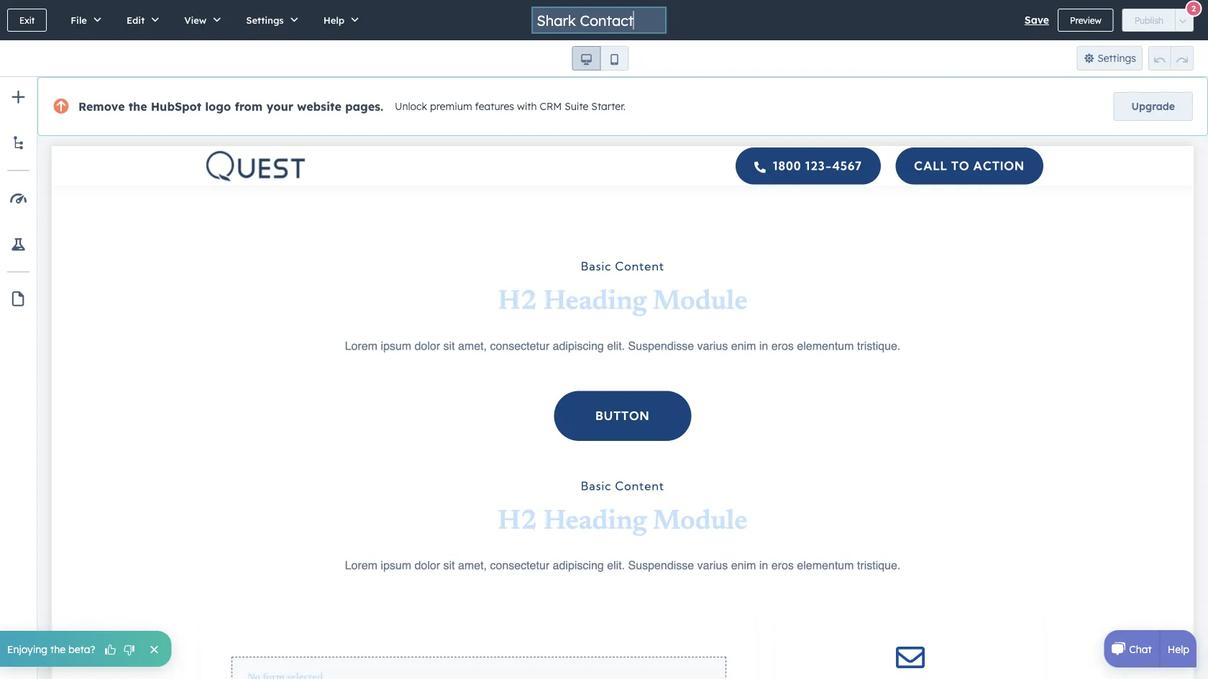 Task type: locate. For each thing, give the bounding box(es) containing it.
the left beta?
[[50, 643, 66, 655]]

suite
[[565, 100, 589, 113]]

thumbsup image
[[104, 644, 117, 657]]

0 vertical spatial the
[[128, 99, 147, 114]]

upgrade
[[1132, 100, 1175, 113]]

1 group from the left
[[572, 46, 629, 70]]

starter.
[[592, 100, 626, 113]]

features
[[475, 100, 514, 113]]

1 vertical spatial help
[[1168, 643, 1190, 655]]

file
[[71, 14, 87, 26]]

the for remove
[[128, 99, 147, 114]]

the right remove
[[128, 99, 147, 114]]

1 horizontal spatial the
[[128, 99, 147, 114]]

beta?
[[68, 643, 95, 655]]

remove the hubspot logo from your website pages.
[[78, 99, 383, 114]]

0 vertical spatial settings button
[[231, 0, 308, 40]]

1 vertical spatial settings button
[[1077, 46, 1143, 70]]

settings down preview button
[[1098, 52, 1137, 64]]

group up starter.
[[572, 46, 629, 70]]

1 horizontal spatial settings button
[[1077, 46, 1143, 70]]

1 vertical spatial the
[[50, 643, 66, 655]]

your
[[266, 99, 293, 114]]

0 horizontal spatial the
[[50, 643, 66, 655]]

the
[[128, 99, 147, 114], [50, 643, 66, 655]]

0 horizontal spatial group
[[572, 46, 629, 70]]

remove
[[78, 99, 125, 114]]

0 vertical spatial help
[[323, 14, 345, 26]]

0 horizontal spatial help
[[323, 14, 345, 26]]

0 vertical spatial settings
[[246, 14, 284, 26]]

enjoying
[[7, 643, 48, 655]]

settings right the view button
[[246, 14, 284, 26]]

1 horizontal spatial group
[[1149, 46, 1194, 70]]

settings
[[246, 14, 284, 26], [1098, 52, 1137, 64]]

None field
[[536, 10, 638, 30]]

publish button
[[1123, 9, 1176, 32]]

1 horizontal spatial help
[[1168, 643, 1190, 655]]

2 group from the left
[[1149, 46, 1194, 70]]

settings button
[[231, 0, 308, 40], [1077, 46, 1143, 70]]

pages.
[[345, 99, 383, 114]]

1 vertical spatial settings
[[1098, 52, 1137, 64]]

group
[[572, 46, 629, 70], [1149, 46, 1194, 70]]

exit link
[[7, 9, 47, 32]]

help
[[323, 14, 345, 26], [1168, 643, 1190, 655]]

exit
[[19, 15, 35, 26]]

the inside button
[[50, 643, 66, 655]]

group down publish group
[[1149, 46, 1194, 70]]



Task type: vqa. For each thing, say whether or not it's contained in the screenshot.
Exit
yes



Task type: describe. For each thing, give the bounding box(es) containing it.
logo
[[205, 99, 231, 114]]

hubspot
[[151, 99, 202, 114]]

publish group
[[1123, 9, 1194, 32]]

view
[[184, 14, 207, 26]]

file button
[[56, 0, 111, 40]]

save button
[[1025, 12, 1049, 29]]

preview button
[[1058, 9, 1114, 32]]

edit button
[[111, 0, 169, 40]]

view button
[[169, 0, 231, 40]]

crm
[[540, 100, 562, 113]]

help inside button
[[323, 14, 345, 26]]

2
[[1192, 4, 1196, 14]]

unlock
[[395, 100, 427, 113]]

thumbsdown image
[[123, 644, 136, 657]]

help button
[[308, 0, 369, 40]]

unlock premium features with crm suite starter.
[[395, 100, 626, 113]]

0 horizontal spatial settings button
[[231, 0, 308, 40]]

from
[[235, 99, 263, 114]]

enjoying the beta?
[[7, 643, 95, 655]]

premium
[[430, 100, 472, 113]]

preview
[[1070, 15, 1102, 26]]

with
[[517, 100, 537, 113]]

enjoying the beta? button
[[0, 631, 172, 667]]

chat
[[1130, 643, 1152, 655]]

website
[[297, 99, 342, 114]]

edit
[[127, 14, 145, 26]]

1 horizontal spatial settings
[[1098, 52, 1137, 64]]

the for enjoying
[[50, 643, 66, 655]]

upgrade link
[[1114, 92, 1193, 121]]

publish
[[1135, 15, 1164, 26]]

save
[[1025, 14, 1049, 26]]

0 horizontal spatial settings
[[246, 14, 284, 26]]



